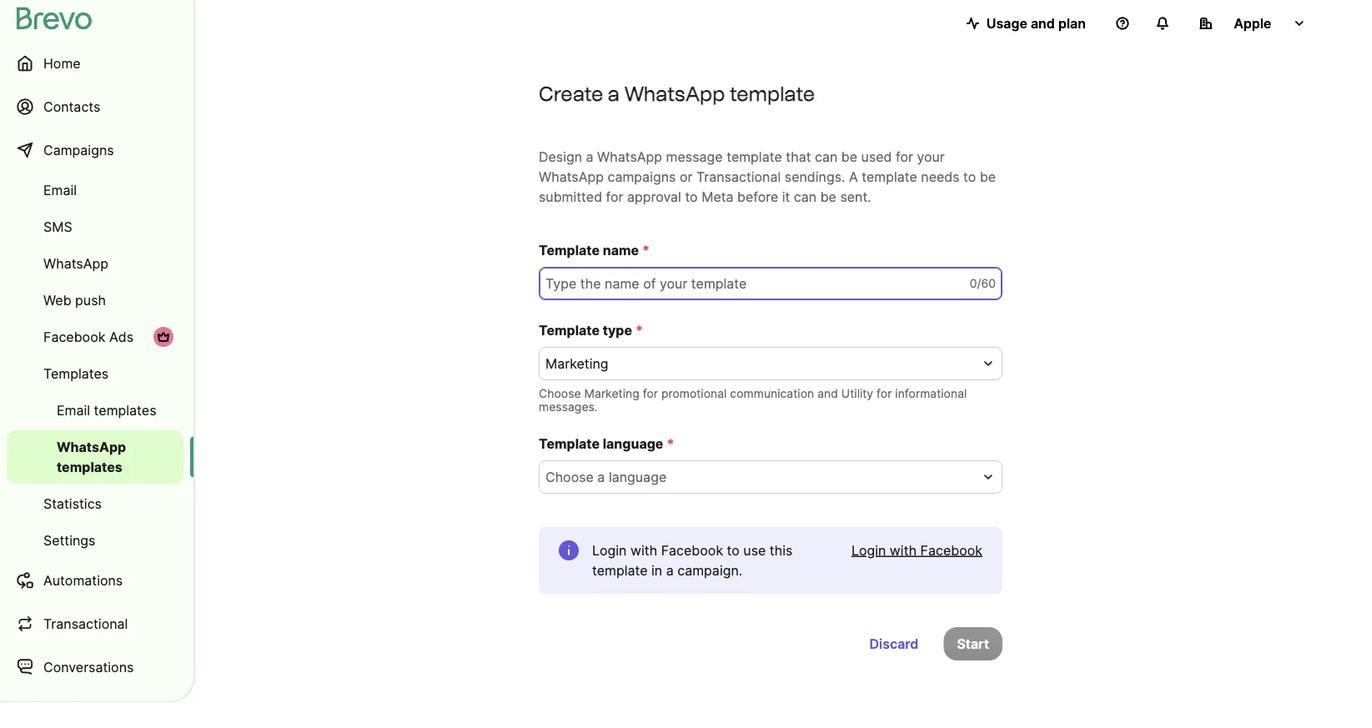 Task type: locate. For each thing, give the bounding box(es) containing it.
0 vertical spatial marketing
[[546, 356, 609, 372]]

templates for whatsapp templates
[[57, 459, 122, 475]]

none field inside "choose a language" popup button
[[546, 467, 976, 487]]

1 login from the left
[[593, 542, 627, 559]]

choose
[[539, 387, 581, 401], [546, 469, 594, 485]]

marketing
[[546, 356, 609, 372], [585, 387, 640, 401]]

email down templates
[[57, 402, 90, 419]]

and
[[1031, 15, 1056, 31], [818, 387, 839, 401]]

that
[[786, 149, 812, 165]]

to
[[964, 169, 977, 185], [685, 189, 698, 205], [727, 542, 740, 559]]

* down promotional
[[667, 436, 675, 452]]

can up sendings.
[[815, 149, 838, 165]]

1 template from the top
[[539, 242, 600, 258]]

2 template from the top
[[539, 322, 600, 338]]

email
[[43, 182, 77, 198], [57, 402, 90, 419]]

transactional inside design a whatsapp message template that can be used for your whatsapp campaigns or transactional sendings. a template needs to be submitted for approval to meta before it can be sent.
[[697, 169, 781, 185]]

choose up template language *
[[539, 387, 581, 401]]

1 vertical spatial choose
[[546, 469, 594, 485]]

2 horizontal spatial to
[[964, 169, 977, 185]]

design
[[539, 149, 583, 165]]

1 vertical spatial be
[[980, 169, 997, 185]]

1 horizontal spatial with
[[890, 542, 917, 559]]

language
[[603, 436, 664, 452], [609, 469, 667, 485]]

a inside popup button
[[598, 469, 605, 485]]

a
[[849, 169, 859, 185]]

1 with from the left
[[631, 542, 658, 559]]

1 vertical spatial language
[[609, 469, 667, 485]]

0 vertical spatial *
[[643, 242, 650, 258]]

template language *
[[539, 436, 675, 452]]

discard
[[870, 636, 919, 652]]

a right the in on the left of the page
[[667, 562, 674, 579]]

0 horizontal spatial to
[[685, 189, 698, 205]]

a right create on the left of page
[[608, 81, 620, 106]]

1 vertical spatial marketing
[[585, 387, 640, 401]]

email up the sms
[[43, 182, 77, 198]]

template for template language
[[539, 436, 600, 452]]

to right needs on the right
[[964, 169, 977, 185]]

be
[[842, 149, 858, 165], [980, 169, 997, 185], [821, 189, 837, 205]]

template left type
[[539, 322, 600, 338]]

0 horizontal spatial facebook
[[43, 329, 105, 345]]

marketing down 'template type *'
[[546, 356, 609, 372]]

None field
[[546, 467, 976, 487]]

1 vertical spatial can
[[794, 189, 817, 205]]

whatsapp up campaigns
[[598, 149, 663, 165]]

choose for choose marketing for promotional communication and utility for informational messages.
[[539, 387, 581, 401]]

2 vertical spatial to
[[727, 542, 740, 559]]

be up the a
[[842, 149, 858, 165]]

0 horizontal spatial with
[[631, 542, 658, 559]]

a inside login with facebook to use this template in a campaign.
[[667, 562, 674, 579]]

* for template type *
[[636, 322, 643, 338]]

login with facebook link
[[852, 541, 983, 561]]

2 horizontal spatial facebook
[[921, 542, 983, 559]]

meta
[[702, 189, 734, 205]]

email templates
[[57, 402, 156, 419]]

templates up statistics link
[[57, 459, 122, 475]]

0 horizontal spatial login
[[593, 542, 627, 559]]

web push
[[43, 292, 106, 308]]

1 horizontal spatial be
[[842, 149, 858, 165]]

contacts
[[43, 98, 100, 115]]

0 vertical spatial email
[[43, 182, 77, 198]]

be down sendings.
[[821, 189, 837, 205]]

facebook
[[43, 329, 105, 345], [662, 542, 724, 559], [921, 542, 983, 559]]

language up the choose a language
[[603, 436, 664, 452]]

2 horizontal spatial be
[[980, 169, 997, 185]]

for left promotional
[[643, 387, 658, 401]]

0 vertical spatial templates
[[94, 402, 156, 419]]

settings link
[[7, 524, 184, 557]]

transactional link
[[7, 604, 184, 644]]

choose inside "choose a language" popup button
[[546, 469, 594, 485]]

with inside login with facebook to use this template in a campaign.
[[631, 542, 658, 559]]

can
[[815, 149, 838, 165], [794, 189, 817, 205]]

contacts link
[[7, 87, 184, 127]]

it
[[783, 189, 791, 205]]

create a whatsapp template
[[539, 81, 815, 106]]

2 vertical spatial *
[[667, 436, 675, 452]]

a for design
[[586, 149, 594, 165]]

choose down template language *
[[546, 469, 594, 485]]

a
[[608, 81, 620, 106], [586, 149, 594, 165], [598, 469, 605, 485], [667, 562, 674, 579]]

be right needs on the right
[[980, 169, 997, 185]]

choose a language button
[[539, 461, 1003, 494]]

1 vertical spatial and
[[818, 387, 839, 401]]

choose a language
[[546, 469, 667, 485]]

marketing inside choose marketing for promotional communication and utility for informational messages.
[[585, 387, 640, 401]]

marketing button
[[539, 347, 1003, 381]]

0 horizontal spatial be
[[821, 189, 837, 205]]

0 vertical spatial language
[[603, 436, 664, 452]]

0 vertical spatial template
[[539, 242, 600, 258]]

0 horizontal spatial and
[[818, 387, 839, 401]]

2 vertical spatial template
[[539, 436, 600, 452]]

1 vertical spatial templates
[[57, 459, 122, 475]]

template left the in on the left of the page
[[593, 562, 648, 579]]

whatsapp link
[[7, 247, 184, 280]]

or
[[680, 169, 693, 185]]

in
[[652, 562, 663, 579]]

1 vertical spatial email
[[57, 402, 90, 419]]

and left utility
[[818, 387, 839, 401]]

choose inside choose marketing for promotional communication and utility for informational messages.
[[539, 387, 581, 401]]

transactional inside transactional link
[[43, 616, 128, 632]]

and inside choose marketing for promotional communication and utility for informational messages.
[[818, 387, 839, 401]]

template
[[539, 242, 600, 258], [539, 322, 600, 338], [539, 436, 600, 452]]

automations link
[[7, 561, 184, 601]]

0 vertical spatial and
[[1031, 15, 1056, 31]]

template left name at left top
[[539, 242, 600, 258]]

communication
[[731, 387, 815, 401]]

0 vertical spatial transactional
[[697, 169, 781, 185]]

1 vertical spatial *
[[636, 322, 643, 338]]

alert
[[539, 527, 1003, 594]]

template for template name
[[539, 242, 600, 258]]

login inside login with facebook to use this template in a campaign.
[[593, 542, 627, 559]]

with
[[631, 542, 658, 559], [890, 542, 917, 559]]

template up that in the top right of the page
[[730, 81, 815, 106]]

create
[[539, 81, 604, 106]]

60
[[982, 277, 996, 291]]

campaigns link
[[7, 130, 184, 170]]

template
[[730, 81, 815, 106], [727, 149, 783, 165], [862, 169, 918, 185], [593, 562, 648, 579]]

* right type
[[636, 322, 643, 338]]

2 with from the left
[[890, 542, 917, 559]]

login with facebook
[[852, 542, 983, 559]]

0 / 60
[[970, 277, 996, 291]]

for
[[896, 149, 914, 165], [606, 189, 624, 205], [643, 387, 658, 401], [877, 387, 892, 401]]

3 template from the top
[[539, 436, 600, 452]]

utility
[[842, 387, 874, 401]]

1 vertical spatial template
[[539, 322, 600, 338]]

facebook inside login with facebook to use this template in a campaign.
[[662, 542, 724, 559]]

template name *
[[539, 242, 650, 258]]

whatsapp up the web push
[[43, 255, 108, 272]]

templates
[[94, 402, 156, 419], [57, 459, 122, 475]]

can right the it at the right top of page
[[794, 189, 817, 205]]

to down or
[[685, 189, 698, 205]]

1 horizontal spatial transactional
[[697, 169, 781, 185]]

* right name at left top
[[643, 242, 650, 258]]

template down messages.
[[539, 436, 600, 452]]

*
[[643, 242, 650, 258], [636, 322, 643, 338], [667, 436, 675, 452]]

usage and plan button
[[954, 7, 1100, 40]]

1 vertical spatial to
[[685, 189, 698, 205]]

and left plan
[[1031, 15, 1056, 31]]

1 horizontal spatial to
[[727, 542, 740, 559]]

needs
[[922, 169, 960, 185]]

statistics link
[[7, 487, 184, 521]]

transactional down 'automations'
[[43, 616, 128, 632]]

statistics
[[43, 496, 102, 512]]

home link
[[7, 43, 184, 83]]

templates down templates link
[[94, 402, 156, 419]]

with inside login with facebook link
[[890, 542, 917, 559]]

0 vertical spatial be
[[842, 149, 858, 165]]

campaigns
[[43, 142, 114, 158]]

usage and plan
[[987, 15, 1087, 31]]

a right design
[[586, 149, 594, 165]]

1 horizontal spatial facebook
[[662, 542, 724, 559]]

push
[[75, 292, 106, 308]]

login
[[593, 542, 627, 559], [852, 542, 887, 559]]

1 horizontal spatial login
[[852, 542, 887, 559]]

with for login with facebook
[[890, 542, 917, 559]]

marketing up template language *
[[585, 387, 640, 401]]

sendings.
[[785, 169, 846, 185]]

template down used on the top of the page
[[862, 169, 918, 185]]

transactional up before
[[697, 169, 781, 185]]

alert containing login with facebook to use this template in a campaign.
[[539, 527, 1003, 594]]

1 vertical spatial transactional
[[43, 616, 128, 632]]

with for login with facebook to use this template in a campaign.
[[631, 542, 658, 559]]

and inside button
[[1031, 15, 1056, 31]]

1 horizontal spatial and
[[1031, 15, 1056, 31]]

0 horizontal spatial transactional
[[43, 616, 128, 632]]

templates inside the whatsapp templates
[[57, 459, 122, 475]]

/
[[978, 277, 982, 291]]

used
[[862, 149, 893, 165]]

2 login from the left
[[852, 542, 887, 559]]

language down template language *
[[609, 469, 667, 485]]

login with facebook to use this template in a campaign.
[[593, 542, 793, 579]]

a down template language *
[[598, 469, 605, 485]]

start
[[958, 636, 990, 652]]

to left use
[[727, 542, 740, 559]]

a inside design a whatsapp message template that can be used for your whatsapp campaigns or transactional sendings. a template needs to be submitted for approval to meta before it can be sent.
[[586, 149, 594, 165]]

0 vertical spatial choose
[[539, 387, 581, 401]]

ads
[[109, 329, 134, 345]]

0 vertical spatial to
[[964, 169, 977, 185]]



Task type: vqa. For each thing, say whether or not it's contained in the screenshot.
Date
no



Task type: describe. For each thing, give the bounding box(es) containing it.
this
[[770, 542, 793, 559]]

email link
[[7, 174, 184, 207]]

template for template type
[[539, 322, 600, 338]]

before
[[738, 189, 779, 205]]

submitted
[[539, 189, 603, 205]]

informational
[[896, 387, 968, 401]]

apple button
[[1187, 7, 1320, 40]]

for right utility
[[877, 387, 892, 401]]

2 vertical spatial be
[[821, 189, 837, 205]]

campaign.
[[678, 562, 743, 579]]

choose for choose a language
[[546, 469, 594, 485]]

templates link
[[7, 357, 184, 391]]

campaigns
[[608, 169, 676, 185]]

settings
[[43, 532, 96, 549]]

your
[[917, 149, 945, 165]]

facebook for login with facebook to use this template in a campaign.
[[662, 542, 724, 559]]

for left the your in the top of the page
[[896, 149, 914, 165]]

login for login with facebook
[[852, 542, 887, 559]]

discard button
[[857, 628, 933, 661]]

template inside login with facebook to use this template in a campaign.
[[593, 562, 648, 579]]

language inside popup button
[[609, 469, 667, 485]]

name
[[603, 242, 639, 258]]

plan
[[1059, 15, 1087, 31]]

choose marketing for promotional communication and utility for informational messages.
[[539, 387, 968, 414]]

facebook for login with facebook
[[921, 542, 983, 559]]

approval
[[628, 189, 682, 205]]

usage
[[987, 15, 1028, 31]]

login for login with facebook to use this template in a campaign.
[[593, 542, 627, 559]]

0
[[970, 277, 978, 291]]

sms
[[43, 219, 72, 235]]

messages.
[[539, 400, 598, 414]]

templates for email templates
[[94, 402, 156, 419]]

design a whatsapp message template that can be used for your whatsapp campaigns or transactional sendings. a template needs to be submitted for approval to meta before it can be sent.
[[539, 149, 997, 205]]

web push link
[[7, 284, 184, 317]]

sent.
[[841, 189, 872, 205]]

whatsapp up message
[[625, 81, 725, 106]]

template up before
[[727, 149, 783, 165]]

apple
[[1235, 15, 1272, 31]]

to inside login with facebook to use this template in a campaign.
[[727, 542, 740, 559]]

type
[[603, 322, 633, 338]]

email for email templates
[[57, 402, 90, 419]]

sms link
[[7, 210, 184, 244]]

templates
[[43, 366, 109, 382]]

whatsapp down email templates link
[[57, 439, 126, 455]]

home
[[43, 55, 81, 71]]

email templates link
[[7, 394, 184, 427]]

whatsapp templates
[[57, 439, 126, 475]]

conversations link
[[7, 648, 184, 688]]

a for create
[[608, 81, 620, 106]]

for down campaigns
[[606, 189, 624, 205]]

facebook ads link
[[7, 320, 184, 354]]

use
[[744, 542, 766, 559]]

start button
[[944, 628, 1003, 661]]

* for template language *
[[667, 436, 675, 452]]

web
[[43, 292, 71, 308]]

* for template name *
[[643, 242, 650, 258]]

whatsapp templates link
[[7, 431, 184, 484]]

promotional
[[662, 387, 727, 401]]

conversations
[[43, 659, 134, 676]]

marketing inside popup button
[[546, 356, 609, 372]]

Type the name of your template text field
[[539, 267, 1003, 300]]

email for email
[[43, 182, 77, 198]]

a for choose
[[598, 469, 605, 485]]

message
[[666, 149, 723, 165]]

automations
[[43, 572, 123, 589]]

whatsapp up submitted
[[539, 169, 604, 185]]

facebook ads
[[43, 329, 134, 345]]

left___rvooi image
[[157, 330, 170, 344]]

0 vertical spatial can
[[815, 149, 838, 165]]

template type *
[[539, 322, 643, 338]]



